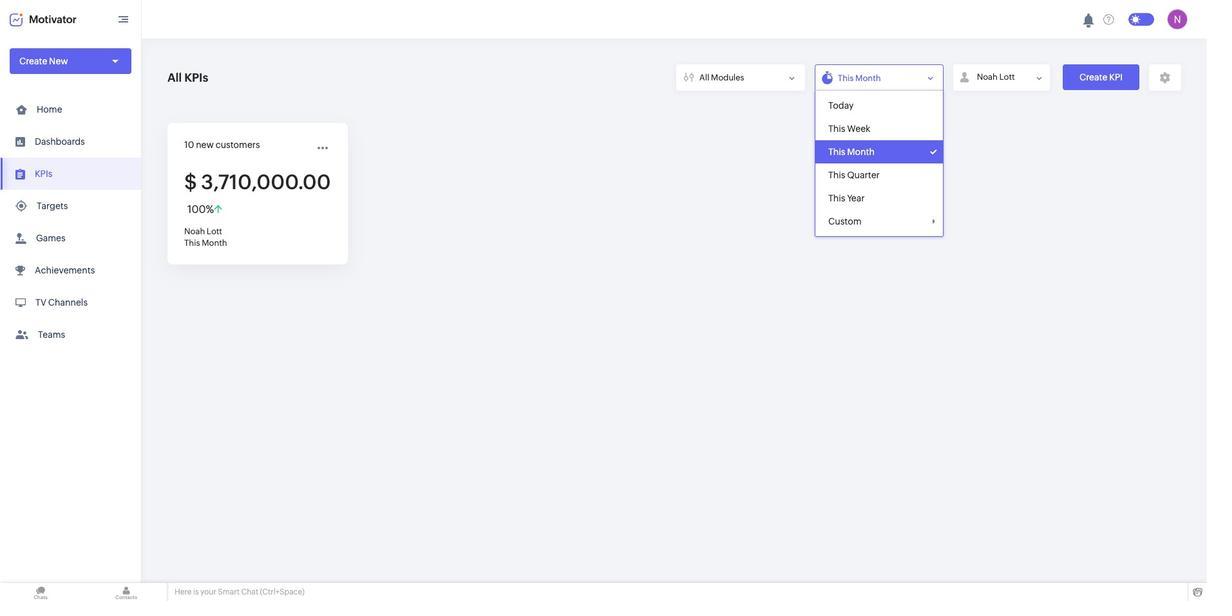 Task type: locate. For each thing, give the bounding box(es) containing it.
lott
[[1000, 72, 1015, 82], [207, 227, 222, 236]]

list box containing today
[[816, 91, 943, 236]]

motivator
[[29, 13, 77, 25]]

help image
[[1104, 14, 1114, 25]]

2 vertical spatial month
[[202, 238, 227, 248]]

this week option
[[816, 117, 943, 140]]

create new
[[19, 56, 68, 66]]

this up this year at the top of page
[[829, 170, 846, 180]]

week
[[847, 124, 871, 134]]

0 horizontal spatial create
[[19, 56, 47, 66]]

create kpi
[[1080, 72, 1123, 82]]

kpis inside list
[[35, 169, 52, 179]]

(ctrl+space)
[[260, 588, 305, 597]]

this for 'this week' option
[[829, 124, 846, 134]]

custom option
[[816, 210, 943, 233]]

kpi
[[1109, 72, 1123, 82]]

1 horizontal spatial create
[[1080, 72, 1108, 82]]

contacts image
[[86, 584, 167, 602]]

all
[[168, 71, 182, 84], [700, 73, 709, 82]]

kpis
[[184, 71, 208, 84], [35, 169, 52, 179]]

this month inside field
[[838, 73, 881, 83]]

month down 100% at the left top of page
[[202, 238, 227, 248]]

1 vertical spatial create
[[1080, 72, 1108, 82]]

noah for noah lott this month
[[184, 227, 205, 236]]

0 vertical spatial create
[[19, 56, 47, 66]]

all for all kpis
[[168, 71, 182, 84]]

customers
[[216, 140, 260, 150]]

1 horizontal spatial noah
[[977, 72, 998, 82]]

create left new
[[19, 56, 47, 66]]

chat
[[241, 588, 258, 597]]

1 horizontal spatial kpis
[[184, 71, 208, 84]]

1 vertical spatial kpis
[[35, 169, 52, 179]]

today option
[[816, 94, 943, 117]]

noah lott
[[977, 72, 1015, 82]]

0 vertical spatial this month
[[838, 73, 881, 83]]

this inside noah lott this month
[[184, 238, 200, 248]]

custom
[[829, 216, 862, 227]]

create left kpi
[[1080, 72, 1108, 82]]

lott inside noah lott this month
[[207, 227, 222, 236]]

100%
[[187, 204, 214, 216]]

is
[[193, 588, 199, 597]]

this up today
[[838, 73, 854, 83]]

list box
[[816, 91, 943, 236]]

all for all modules
[[700, 73, 709, 82]]

1 vertical spatial month
[[847, 147, 875, 157]]

1 horizontal spatial all
[[700, 73, 709, 82]]

month inside this month option
[[847, 147, 875, 157]]

0 horizontal spatial lott
[[207, 227, 222, 236]]

0 horizontal spatial all
[[168, 71, 182, 84]]

0 vertical spatial lott
[[1000, 72, 1015, 82]]

month down week
[[847, 147, 875, 157]]

1 vertical spatial lott
[[207, 227, 222, 236]]

noah
[[977, 72, 998, 82], [184, 227, 205, 236]]

month up today option
[[856, 73, 881, 83]]

this month up today
[[838, 73, 881, 83]]

0 horizontal spatial noah
[[184, 227, 205, 236]]

create inside button
[[1080, 72, 1108, 82]]

your
[[200, 588, 216, 597]]

this down this week
[[829, 147, 846, 157]]

This Month field
[[815, 64, 944, 91]]

this year
[[829, 193, 865, 204]]

this left year
[[829, 193, 846, 204]]

this month
[[838, 73, 881, 83], [829, 147, 875, 157]]

0 vertical spatial month
[[856, 73, 881, 83]]

chats image
[[0, 584, 81, 602]]

month
[[856, 73, 881, 83], [847, 147, 875, 157], [202, 238, 227, 248]]

this month option
[[816, 140, 943, 164]]

this down 100% at the left top of page
[[184, 238, 200, 248]]

month inside noah lott this month
[[202, 238, 227, 248]]

0 horizontal spatial kpis
[[35, 169, 52, 179]]

noah inside noah lott this month
[[184, 227, 205, 236]]

1 vertical spatial noah
[[184, 227, 205, 236]]

1 vertical spatial this month
[[829, 147, 875, 157]]

this left week
[[829, 124, 846, 134]]

new
[[49, 56, 68, 66]]

0 vertical spatial noah
[[977, 72, 998, 82]]

1 horizontal spatial lott
[[1000, 72, 1015, 82]]

this for this quarter option
[[829, 170, 846, 180]]

this quarter option
[[816, 164, 943, 187]]

$
[[184, 171, 197, 194]]

create for create kpi
[[1080, 72, 1108, 82]]

this month inside option
[[829, 147, 875, 157]]

all inside field
[[700, 73, 709, 82]]

this for this month option
[[829, 147, 846, 157]]

create
[[19, 56, 47, 66], [1080, 72, 1108, 82]]

list
[[0, 93, 141, 351]]

this month down this week
[[829, 147, 875, 157]]

create for create new
[[19, 56, 47, 66]]

this
[[838, 73, 854, 83], [829, 124, 846, 134], [829, 147, 846, 157], [829, 170, 846, 180], [829, 193, 846, 204], [184, 238, 200, 248]]



Task type: vqa. For each thing, say whether or not it's contained in the screenshot.
HERE IS YOUR SMART CHAT (CTRL+SPACE)
yes



Task type: describe. For each thing, give the bounding box(es) containing it.
10
[[184, 140, 194, 150]]

teams
[[38, 330, 65, 340]]

All Modules field
[[676, 64, 805, 91]]

10 new customers
[[184, 140, 260, 150]]

0 vertical spatial kpis
[[184, 71, 208, 84]]

user image
[[1167, 9, 1188, 30]]

smart
[[218, 588, 240, 597]]

month inside this month field
[[856, 73, 881, 83]]

targets
[[37, 201, 68, 211]]

lott for noah lott
[[1000, 72, 1015, 82]]

home
[[37, 104, 62, 115]]

this for this year option
[[829, 193, 846, 204]]

achievements
[[35, 265, 95, 276]]

this inside field
[[838, 73, 854, 83]]

today
[[829, 101, 854, 111]]

this week
[[829, 124, 871, 134]]

tv channels
[[35, 298, 88, 308]]

noah for noah lott
[[977, 72, 998, 82]]

tv
[[35, 298, 46, 308]]

$ 3,710,000.00
[[184, 171, 331, 194]]

lott for noah lott this month
[[207, 227, 222, 236]]

games
[[36, 233, 65, 244]]

here
[[175, 588, 192, 597]]

all kpis
[[168, 71, 208, 84]]

this quarter
[[829, 170, 880, 180]]

all modules
[[700, 73, 744, 82]]

year
[[847, 193, 865, 204]]

noah lott this month
[[184, 227, 227, 248]]

create kpi button
[[1063, 64, 1140, 90]]

this year option
[[816, 187, 943, 210]]

channels
[[48, 298, 88, 308]]

modules
[[711, 73, 744, 82]]

list containing home
[[0, 93, 141, 351]]

here is your smart chat (ctrl+space)
[[175, 588, 305, 597]]

new
[[196, 140, 214, 150]]

dashboards
[[35, 137, 85, 147]]

3,710,000.00
[[201, 171, 331, 194]]

quarter
[[847, 170, 880, 180]]



